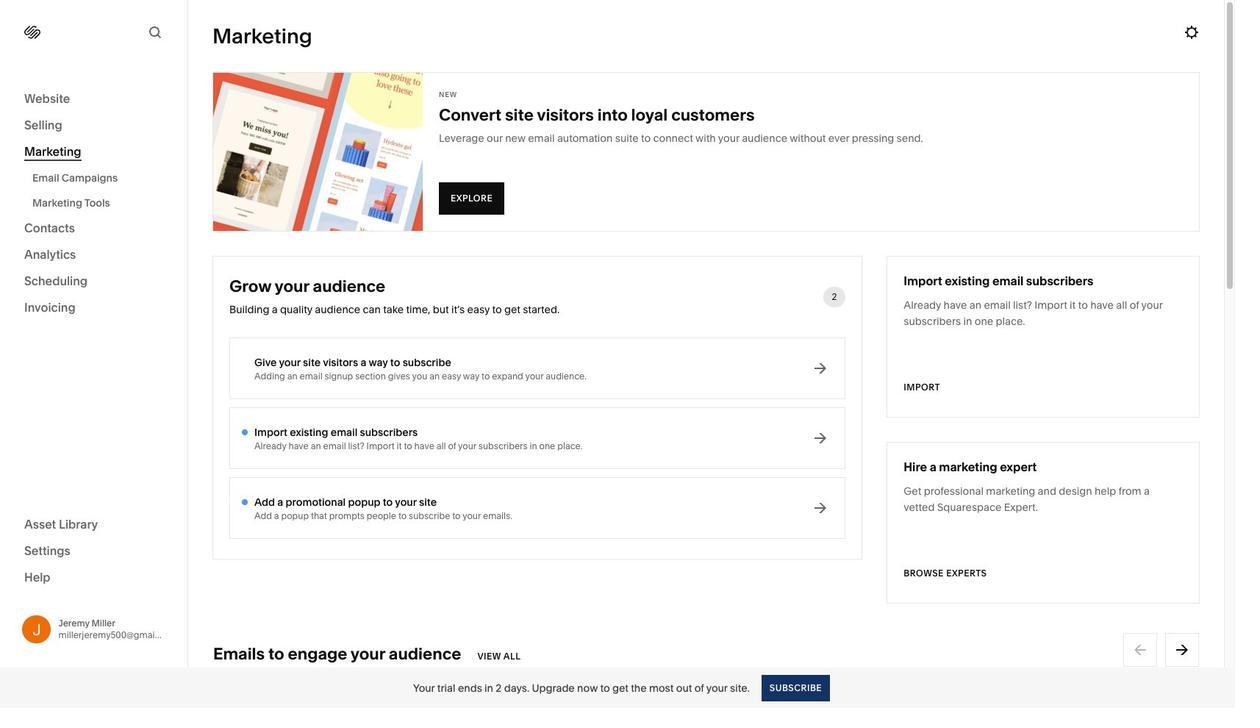 Task type: vqa. For each thing, say whether or not it's contained in the screenshot.
the logo squarespace
yes



Task type: locate. For each thing, give the bounding box(es) containing it.
search image
[[147, 24, 163, 40]]



Task type: describe. For each thing, give the bounding box(es) containing it.
logo squarespace image
[[24, 24, 40, 40]]



